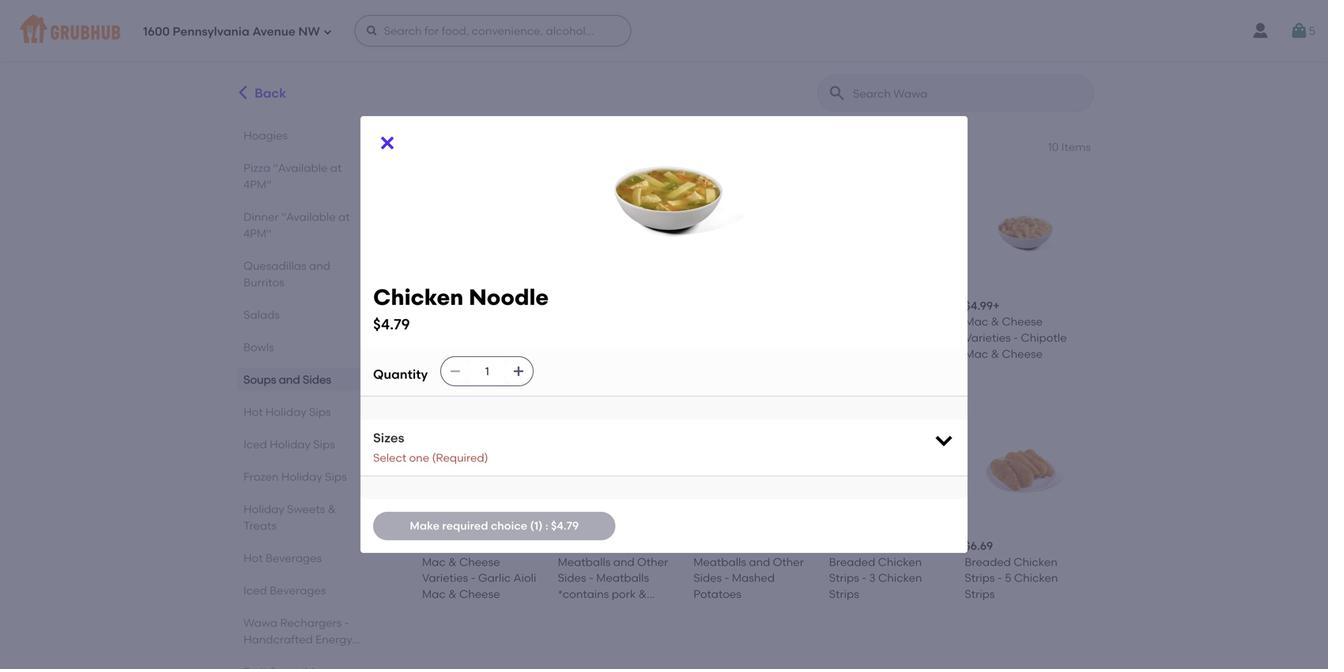 Task type: locate. For each thing, give the bounding box(es) containing it.
iced up frozen
[[244, 438, 267, 452]]

sides for $4.99 + meatballs and other sides - meatballs *contains pork & beef*
[[558, 572, 586, 585]]

breaded down $5.09
[[829, 556, 876, 569]]

1 vertical spatial sips
[[313, 438, 335, 452]]

0 vertical spatial iced
[[244, 438, 267, 452]]

&
[[584, 315, 593, 329], [720, 315, 728, 329], [856, 315, 864, 329], [991, 315, 1000, 329], [640, 331, 649, 345], [720, 347, 728, 361], [856, 347, 864, 361], [991, 347, 1000, 361], [328, 503, 336, 516], [449, 556, 457, 569], [449, 588, 457, 601], [639, 588, 647, 601]]

iced up the 'wawa'
[[244, 584, 267, 598]]

caffeine)
[[244, 667, 294, 670]]

svg image inside 5 button
[[1290, 21, 1309, 40]]

breaded for $6.69
[[965, 556, 1011, 569]]

meatballs inside $4.19 + meatballs and other sides - mashed potatoes
[[694, 556, 747, 569]]

main navigation navigation
[[0, 0, 1329, 62]]

iced for iced beverages
[[244, 584, 267, 598]]

-
[[607, 331, 612, 345], [743, 331, 747, 345], [878, 331, 883, 345], [1014, 331, 1019, 345], [471, 572, 476, 585], [589, 572, 594, 585], [725, 572, 730, 585], [862, 572, 867, 585], [998, 572, 1003, 585], [345, 617, 349, 630]]

$4.99 inside $4.99 + mac & cheese varieties - chipotle mac & cheese
[[965, 299, 993, 313]]

1 hot from the top
[[244, 406, 263, 419]]

mac & cheese varieties - mac & cheese
[[558, 315, 649, 361]]

hot
[[244, 406, 263, 419], [244, 552, 263, 565]]

frozen holiday sips tab
[[244, 469, 366, 486]]

0 horizontal spatial $4.99
[[422, 540, 451, 553]]

iced inside iced beverages tab
[[244, 584, 267, 598]]

1 vertical spatial 4pm"
[[244, 227, 272, 240]]

5
[[1309, 24, 1316, 37], [1005, 572, 1012, 585]]

hot holiday sips
[[244, 406, 331, 419]]

1 horizontal spatial other
[[773, 556, 804, 569]]

breaded chicken strips - 3 chicken strips image
[[829, 413, 946, 530]]

2 other from the left
[[773, 556, 804, 569]]

$4.79 left noodle on the left top of the page
[[422, 299, 450, 313]]

+ inside $4.99 + mac & cheese varieties - chipotle mac & cheese
[[993, 299, 1000, 313]]

hot inside tab
[[244, 552, 263, 565]]

hot down treats
[[244, 552, 263, 565]]

2 horizontal spatial $4.99
[[965, 299, 993, 313]]

+
[[450, 299, 457, 313], [993, 299, 1000, 313], [451, 540, 457, 553], [586, 540, 593, 553], [720, 540, 727, 553]]

& inside holiday sweets & treats
[[328, 503, 336, 516]]

make required choice (1) : $4.79
[[410, 520, 579, 533]]

1 vertical spatial 5
[[1005, 572, 1012, 585]]

$4.99 + meatballs and other sides - meatballs *contains pork & beef*
[[558, 540, 669, 617]]

hot down soups
[[244, 406, 263, 419]]

+ for $4.99 + meatballs and other sides - meatballs *contains pork & beef*
[[586, 540, 593, 553]]

svg image
[[1290, 21, 1309, 40], [366, 25, 379, 37], [449, 365, 462, 378], [513, 365, 525, 378], [933, 429, 955, 452]]

and up pork
[[614, 556, 635, 569]]

+ inside $4.99 + meatballs and other sides - meatballs *contains pork & beef*
[[586, 540, 593, 553]]

at for pizza "available at 4pm"
[[330, 161, 342, 175]]

holiday down iced holiday sips tab
[[281, 471, 322, 484]]

select
[[373, 452, 407, 465]]

nw
[[298, 25, 320, 39]]

0 horizontal spatial $4.79
[[373, 316, 410, 333]]

meatballs for $4.19
[[694, 556, 747, 569]]

pizza "available at 4pm" tab
[[244, 160, 366, 193]]

strips
[[829, 572, 860, 585], [965, 572, 995, 585], [829, 588, 860, 601], [965, 588, 995, 601]]

"available
[[273, 161, 328, 175], [281, 210, 336, 224]]

$4.79 right : on the left bottom
[[551, 520, 579, 533]]

0 vertical spatial sips
[[309, 406, 331, 419]]

meatballs down $4.19
[[694, 556, 747, 569]]

sides
[[303, 373, 331, 387], [558, 572, 586, 585], [694, 572, 722, 585]]

0 horizontal spatial other
[[638, 556, 669, 569]]

1 horizontal spatial $4.99
[[558, 540, 586, 553]]

varieties for mac & cheese varieties - mac & cheese
[[558, 331, 604, 345]]

2 vertical spatial sips
[[325, 471, 347, 484]]

chicken
[[373, 284, 464, 311], [878, 556, 922, 569], [1014, 556, 1058, 569], [879, 572, 923, 585], [1015, 572, 1059, 585]]

beverages down hot beverages tab
[[270, 584, 326, 598]]

wawa rechargers - handcrafted energy drinks (contains caffeine)
[[244, 617, 352, 670]]

sips up the sweets
[[325, 471, 347, 484]]

hot beverages tab
[[244, 550, 366, 567]]

hot inside tab
[[244, 406, 263, 419]]

sides up potatoes
[[694, 572, 722, 585]]

sides inside $4.19 + meatballs and other sides - mashed potatoes
[[694, 572, 722, 585]]

mac & cheese varieties - mac & cheese image
[[558, 172, 675, 289]]

1 breaded from the left
[[829, 556, 876, 569]]

holiday down the hot holiday sips
[[270, 438, 311, 452]]

1 iced from the top
[[244, 438, 267, 452]]

"available down pizza "available at 4pm" tab
[[281, 210, 336, 224]]

meatballs up *contains
[[558, 556, 611, 569]]

drinks
[[244, 650, 276, 664]]

1 vertical spatial iced
[[244, 584, 267, 598]]

1 vertical spatial hot
[[244, 552, 263, 565]]

0 horizontal spatial 5
[[1005, 572, 1012, 585]]

2 horizontal spatial sides
[[694, 572, 722, 585]]

sips up frozen holiday sips tab
[[313, 438, 335, 452]]

ranch
[[886, 331, 920, 345]]

2 iced from the top
[[244, 584, 267, 598]]

$4.99
[[965, 299, 993, 313], [422, 540, 451, 553], [558, 540, 586, 553]]

2 4pm" from the top
[[244, 227, 272, 240]]

hot for hot holiday sips
[[244, 406, 263, 419]]

sips inside frozen holiday sips tab
[[325, 471, 347, 484]]

frozen
[[244, 471, 279, 484]]

2 breaded from the left
[[965, 556, 1011, 569]]

svg image
[[323, 27, 333, 37], [378, 134, 397, 153]]

"available down hoagies "tab"
[[273, 161, 328, 175]]

breaded down $6.69
[[965, 556, 1011, 569]]

salads
[[244, 308, 280, 322]]

breaded for $5.09
[[829, 556, 876, 569]]

at
[[330, 161, 342, 175], [338, 210, 350, 224]]

$4.99 + mac & cheese varieties - garlic aioli mac & cheese
[[422, 540, 537, 601]]

1 4pm" from the top
[[244, 178, 272, 191]]

tab
[[244, 664, 366, 670]]

Input item quantity number field
[[470, 357, 505, 386]]

1 horizontal spatial sides
[[558, 572, 586, 585]]

and inside $4.19 + meatballs and other sides - mashed potatoes
[[749, 556, 771, 569]]

soups and sides
[[244, 373, 331, 387]]

holiday sweets & treats
[[244, 503, 336, 533]]

beverages
[[266, 552, 322, 565], [270, 584, 326, 598]]

$5.09
[[829, 540, 859, 553]]

beverages up iced beverages
[[266, 552, 322, 565]]

0 vertical spatial "available
[[273, 161, 328, 175]]

0 vertical spatial 4pm"
[[244, 178, 272, 191]]

4pm" inside pizza "available at 4pm"
[[244, 178, 272, 191]]

$4.99 for $4.99 + meatballs and other sides - meatballs *contains pork & beef*
[[558, 540, 586, 553]]

meatballs
[[558, 556, 611, 569], [694, 556, 747, 569], [597, 572, 649, 585]]

1 other from the left
[[638, 556, 669, 569]]

sips inside hot holiday sips tab
[[309, 406, 331, 419]]

1 vertical spatial $4.79
[[373, 316, 410, 333]]

breaded inside $5.09 breaded chicken strips - 3 chicken strips
[[829, 556, 876, 569]]

at for dinner "available at 4pm"
[[338, 210, 350, 224]]

sips inside iced holiday sips tab
[[313, 438, 335, 452]]

& inside $4.99 + meatballs and other sides - meatballs *contains pork & beef*
[[639, 588, 647, 601]]

varieties inside mac & cheese varieties - ranch mac & cheese
[[829, 331, 876, 345]]

and
[[309, 259, 331, 273], [279, 373, 300, 387], [614, 556, 635, 569], [749, 556, 771, 569]]

- inside $4.99 + meatballs and other sides - meatballs *contains pork & beef*
[[589, 572, 594, 585]]

iced beverages
[[244, 584, 326, 598]]

$4.99 inside $4.99 + mac & cheese varieties - garlic aioli mac & cheese
[[422, 540, 451, 553]]

iced
[[244, 438, 267, 452], [244, 584, 267, 598]]

holiday down soups and sides
[[266, 406, 307, 419]]

5 button
[[1290, 17, 1316, 45]]

hot for hot beverages
[[244, 552, 263, 565]]

4pm" for dinner "available at 4pm"
[[244, 227, 272, 240]]

at inside pizza "available at 4pm"
[[330, 161, 342, 175]]

5 inside button
[[1309, 24, 1316, 37]]

hot holiday sips tab
[[244, 404, 366, 421]]

iced for iced holiday sips
[[244, 438, 267, 452]]

sides up hot holiday sips tab
[[303, 373, 331, 387]]

pennsylvania
[[173, 25, 250, 39]]

1 vertical spatial beverages
[[270, 584, 326, 598]]

sips for hot holiday sips
[[309, 406, 331, 419]]

sips
[[309, 406, 331, 419], [313, 438, 335, 452], [325, 471, 347, 484]]

- inside the $6.69 breaded chicken strips - 5 chicken strips
[[998, 572, 1003, 585]]

1 horizontal spatial $4.79
[[422, 299, 450, 313]]

burritos
[[244, 276, 285, 289]]

meatballs and other sides - meatballs *contains pork & beef* image
[[558, 413, 675, 530]]

4pm" down dinner
[[244, 227, 272, 240]]

varieties for mac & cheese varieties - buffalo mac & cheese
[[694, 331, 740, 345]]

$4.99 + mac & cheese varieties - chipotle mac & cheese
[[965, 299, 1067, 361]]

$4.79 +
[[422, 299, 457, 313]]

2 horizontal spatial $4.79
[[551, 520, 579, 533]]

other
[[638, 556, 669, 569], [773, 556, 804, 569]]

sides inside $4.99 + meatballs and other sides - meatballs *contains pork & beef*
[[558, 572, 586, 585]]

mac & cheese varieties - buffalo mac & cheese button
[[687, 166, 817, 369]]

0 vertical spatial beverages
[[266, 552, 322, 565]]

other inside $4.19 + meatballs and other sides - mashed potatoes
[[773, 556, 804, 569]]

sips for iced holiday sips
[[313, 438, 335, 452]]

sides inside tab
[[303, 373, 331, 387]]

0 vertical spatial svg image
[[323, 27, 333, 37]]

+ for $4.19 + meatballs and other sides - mashed potatoes
[[720, 540, 727, 553]]

soups
[[244, 373, 276, 387]]

1 horizontal spatial breaded
[[965, 556, 1011, 569]]

0 horizontal spatial breaded
[[829, 556, 876, 569]]

0 horizontal spatial sides
[[303, 373, 331, 387]]

energy
[[316, 634, 352, 647]]

magnifying glass icon image
[[828, 84, 847, 103]]

beverages for iced beverages
[[270, 584, 326, 598]]

(contains
[[279, 650, 331, 664]]

sips up iced holiday sips tab
[[309, 406, 331, 419]]

2 vertical spatial $4.79
[[551, 520, 579, 533]]

mac & cheese varieties - buffalo mac & cheese
[[694, 315, 788, 361]]

potatoes
[[694, 588, 742, 601]]

+ inside $4.99 + mac & cheese varieties - garlic aioli mac & cheese
[[451, 540, 457, 553]]

- inside $5.09 breaded chicken strips - 3 chicken strips
[[862, 572, 867, 585]]

sides up *contains
[[558, 572, 586, 585]]

breaded inside the $6.69 breaded chicken strips - 5 chicken strips
[[965, 556, 1011, 569]]

holiday up treats
[[244, 503, 285, 516]]

cheese
[[595, 315, 636, 329], [731, 315, 772, 329], [867, 315, 907, 329], [1002, 315, 1043, 329], [558, 347, 599, 361], [731, 347, 772, 361], [867, 347, 907, 361], [1002, 347, 1043, 361], [460, 556, 500, 569], [460, 588, 500, 601]]

frozen holiday sips
[[244, 471, 347, 484]]

sides for $4.19 + meatballs and other sides - mashed potatoes
[[694, 572, 722, 585]]

- inside mac & cheese varieties - ranch mac & cheese
[[878, 331, 883, 345]]

other for mashed
[[773, 556, 804, 569]]

1 vertical spatial at
[[338, 210, 350, 224]]

$4.99 inside $4.99 + meatballs and other sides - meatballs *contains pork & beef*
[[558, 540, 586, 553]]

varieties
[[558, 331, 604, 345], [694, 331, 740, 345], [829, 331, 876, 345], [965, 331, 1011, 345], [422, 572, 468, 585]]

*contains
[[558, 588, 609, 601]]

and up mashed
[[749, 556, 771, 569]]

1 vertical spatial svg image
[[378, 134, 397, 153]]

holiday inside tab
[[266, 406, 307, 419]]

wawa
[[244, 617, 278, 630]]

and down dinner "available at 4pm" tab
[[309, 259, 331, 273]]

0 vertical spatial at
[[330, 161, 342, 175]]

at inside dinner "available at 4pm"
[[338, 210, 350, 224]]

1 vertical spatial "available
[[281, 210, 336, 224]]

iced holiday sips tab
[[244, 437, 366, 453]]

varieties inside mac & cheese varieties - mac & cheese
[[558, 331, 604, 345]]

0 horizontal spatial svg image
[[323, 27, 333, 37]]

$4.79
[[422, 299, 450, 313], [373, 316, 410, 333], [551, 520, 579, 533]]

soups and sides tab
[[244, 372, 366, 388]]

and inside quesadillas and burritos
[[309, 259, 331, 273]]

beef*
[[558, 604, 588, 617]]

2 hot from the top
[[244, 552, 263, 565]]

breaded
[[829, 556, 876, 569], [965, 556, 1011, 569]]

items
[[1062, 140, 1091, 154]]

varieties inside the mac & cheese varieties - buffalo mac & cheese
[[694, 331, 740, 345]]

mac
[[558, 315, 582, 329], [694, 315, 717, 329], [829, 315, 853, 329], [965, 315, 989, 329], [614, 331, 638, 345], [694, 347, 717, 361], [829, 347, 853, 361], [965, 347, 989, 361], [422, 556, 446, 569], [422, 588, 446, 601]]

hoagies
[[244, 129, 288, 142]]

"available inside pizza "available at 4pm"
[[273, 161, 328, 175]]

choice
[[491, 520, 528, 533]]

"available inside dinner "available at 4pm"
[[281, 210, 336, 224]]

chicken noodle $4.79
[[373, 284, 549, 333]]

0 vertical spatial 5
[[1309, 24, 1316, 37]]

$4.79 up quantity
[[373, 316, 410, 333]]

at down hoagies "tab"
[[330, 161, 342, 175]]

dinner
[[244, 210, 279, 224]]

10
[[1048, 140, 1059, 154]]

at down pizza "available at 4pm" tab
[[338, 210, 350, 224]]

1 horizontal spatial 5
[[1309, 24, 1316, 37]]

4pm" inside dinner "available at 4pm"
[[244, 227, 272, 240]]

iced inside iced holiday sips tab
[[244, 438, 267, 452]]

other inside $4.99 + meatballs and other sides - meatballs *contains pork & beef*
[[638, 556, 669, 569]]

+ inside $4.19 + meatballs and other sides - mashed potatoes
[[720, 540, 727, 553]]

mac & cheese varieties - ranch mac & cheese
[[829, 315, 920, 361]]

4pm" down pizza
[[244, 178, 272, 191]]

0 vertical spatial hot
[[244, 406, 263, 419]]

0 vertical spatial $4.79
[[422, 299, 450, 313]]



Task type: describe. For each thing, give the bounding box(es) containing it.
$4.19 + meatballs and other sides - mashed potatoes
[[694, 540, 804, 601]]

4pm" for pizza "available at 4pm"
[[244, 178, 272, 191]]

chipotle
[[1021, 331, 1067, 345]]

- inside the mac & cheese varieties - buffalo mac & cheese
[[743, 331, 747, 345]]

dinner "available at 4pm" tab
[[244, 209, 366, 242]]

varieties inside $4.99 + mac & cheese varieties - garlic aioli mac & cheese
[[422, 572, 468, 585]]

:
[[546, 520, 549, 533]]

mac & cheese varieties - buffalo mac & cheese image
[[694, 172, 811, 289]]

back
[[255, 86, 286, 101]]

mac & cheese varieties - ranch mac & cheese button
[[823, 166, 953, 369]]

bowls tab
[[244, 339, 366, 356]]

holiday for frozen
[[281, 471, 322, 484]]

5 inside the $6.69 breaded chicken strips - 5 chicken strips
[[1005, 572, 1012, 585]]

beverages for hot beverages
[[266, 552, 322, 565]]

buffalo
[[750, 331, 788, 345]]

$5.09 breaded chicken strips - 3 chicken strips
[[829, 540, 923, 601]]

- inside $4.99 + mac & cheese varieties - garlic aioli mac & cheese
[[471, 572, 476, 585]]

pizza "available at 4pm"
[[244, 161, 342, 191]]

wawa rechargers - handcrafted energy drinks (contains caffeine) tab
[[244, 615, 366, 670]]

iced beverages tab
[[244, 583, 366, 599]]

aioli
[[514, 572, 537, 585]]

handcrafted
[[244, 634, 313, 647]]

quesadillas
[[244, 259, 307, 273]]

chicken noodle image
[[422, 172, 539, 289]]

back button
[[234, 74, 287, 112]]

quesadillas and burritos tab
[[244, 258, 366, 291]]

dinner "available at 4pm"
[[244, 210, 350, 240]]

(1)
[[530, 520, 543, 533]]

holiday for hot
[[266, 406, 307, 419]]

- inside wawa rechargers - handcrafted energy drinks (contains caffeine)
[[345, 617, 349, 630]]

1 horizontal spatial svg image
[[378, 134, 397, 153]]

3
[[870, 572, 876, 585]]

svg image inside main navigation navigation
[[323, 27, 333, 37]]

make
[[410, 520, 440, 533]]

iced holiday sips
[[244, 438, 335, 452]]

chicken inside chicken noodle $4.79
[[373, 284, 464, 311]]

sips for frozen holiday sips
[[325, 471, 347, 484]]

one
[[409, 452, 430, 465]]

- inside $4.19 + meatballs and other sides - mashed potatoes
[[725, 572, 730, 585]]

mac & cheese varieties - chipotle mac & cheese image
[[965, 172, 1082, 289]]

bowls
[[244, 341, 274, 354]]

+ for $4.79 +
[[450, 299, 457, 313]]

$4.99 for $4.99 + mac & cheese varieties - garlic aioli mac & cheese
[[422, 540, 451, 553]]

quantity
[[373, 367, 428, 382]]

mashed
[[732, 572, 775, 585]]

required
[[442, 520, 488, 533]]

sweets
[[287, 503, 325, 516]]

"available for dinner
[[281, 210, 336, 224]]

$6.69
[[965, 540, 994, 553]]

hot beverages
[[244, 552, 322, 565]]

salads tab
[[244, 307, 366, 323]]

noodle
[[469, 284, 549, 311]]

1600 pennsylvania avenue nw
[[143, 25, 320, 39]]

10 items
[[1048, 140, 1091, 154]]

$4.79 inside chicken noodle $4.79
[[373, 316, 410, 333]]

$6.69 breaded chicken strips - 5 chicken strips
[[965, 540, 1059, 601]]

caret left icon image
[[235, 84, 252, 101]]

sizes select one (required)
[[373, 431, 488, 465]]

hoagies tab
[[244, 127, 366, 144]]

(required)
[[432, 452, 488, 465]]

meatballs for $4.99
[[558, 556, 611, 569]]

- inside mac & cheese varieties - mac & cheese
[[607, 331, 612, 345]]

quesadillas and burritos
[[244, 259, 331, 289]]

mac & cheese varieties - garlic aioli mac & cheese image
[[422, 413, 539, 530]]

varieties for mac & cheese varieties - ranch mac & cheese
[[829, 331, 876, 345]]

rechargers
[[280, 617, 342, 630]]

$4.19
[[694, 540, 720, 553]]

holiday for iced
[[270, 438, 311, 452]]

treats
[[244, 520, 277, 533]]

meatballs up pork
[[597, 572, 649, 585]]

+ for $4.99 + mac & cheese varieties - chipotle mac & cheese
[[993, 299, 1000, 313]]

meatballs and other sides - mashed potatoes image
[[694, 413, 811, 530]]

pork
[[612, 588, 636, 601]]

pizza
[[244, 161, 271, 175]]

- inside $4.99 + mac & cheese varieties - chipotle mac & cheese
[[1014, 331, 1019, 345]]

avenue
[[252, 25, 296, 39]]

mac & cheese varieties - mac & cheese button
[[552, 166, 681, 369]]

$4.99 for $4.99 + mac & cheese varieties - chipotle mac & cheese
[[965, 299, 993, 313]]

+ for $4.99 + mac & cheese varieties - garlic aioli mac & cheese
[[451, 540, 457, 553]]

and right soups
[[279, 373, 300, 387]]

1600
[[143, 25, 170, 39]]

varieties inside $4.99 + mac & cheese varieties - chipotle mac & cheese
[[965, 331, 1011, 345]]

garlic
[[478, 572, 511, 585]]

breaded chicken strips - 5 chicken strips image
[[965, 413, 1082, 530]]

holiday inside holiday sweets & treats
[[244, 503, 285, 516]]

"available for pizza
[[273, 161, 328, 175]]

and inside $4.99 + meatballs and other sides - meatballs *contains pork & beef*
[[614, 556, 635, 569]]

other for meatballs
[[638, 556, 669, 569]]

sizes
[[373, 431, 404, 446]]

holiday sweets & treats tab
[[244, 501, 366, 535]]



Task type: vqa. For each thing, say whether or not it's contained in the screenshot.
The Quesadillas And Burritos tab
yes



